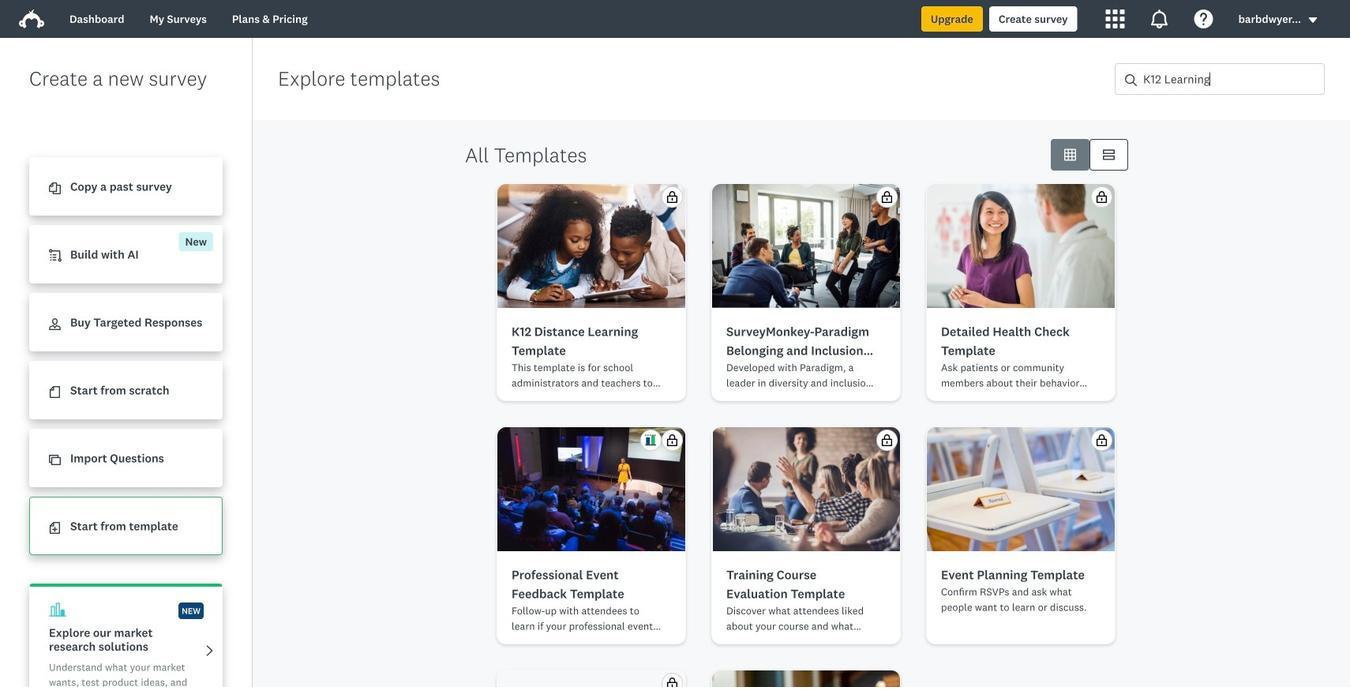Task type: describe. For each thing, give the bounding box(es) containing it.
lock image for "detailed health check template" image
[[1097, 191, 1108, 203]]

lock image for training course evaluation template image
[[882, 435, 894, 446]]

chevronright image
[[204, 645, 216, 657]]

2 brand logo image from the top
[[19, 9, 44, 28]]

Search templates field
[[1138, 64, 1325, 94]]

documentplus image
[[49, 522, 61, 534]]

lock image for event planning template image
[[1097, 435, 1108, 446]]

clone image
[[49, 454, 61, 466]]

help icon image
[[1195, 9, 1214, 28]]

2 vertical spatial lock image
[[667, 678, 679, 687]]

training course evaluation template image
[[713, 427, 901, 551]]

grid image
[[1065, 149, 1077, 161]]

document image
[[49, 387, 61, 398]]

professional event feedback template image
[[498, 427, 686, 551]]

surveymonkey-paradigm belonging and inclusion template image
[[713, 184, 901, 308]]

lock image for k12 distance learning template image
[[667, 191, 679, 203]]



Task type: vqa. For each thing, say whether or not it's contained in the screenshot.
Lock image
yes



Task type: locate. For each thing, give the bounding box(es) containing it.
lock image
[[667, 191, 679, 203], [882, 435, 894, 446], [667, 678, 679, 687]]

1 brand logo image from the top
[[19, 6, 44, 32]]

k12 distance learning template image
[[497, 184, 687, 308]]

textboxmultiple image
[[1104, 149, 1116, 161]]

dropdown arrow icon image
[[1308, 15, 1319, 26], [1310, 17, 1318, 23]]

1 vertical spatial lock image
[[882, 435, 894, 446]]

search image
[[1126, 74, 1138, 86]]

lock image for surveymonkey-paradigm belonging and inclusion template image
[[882, 191, 894, 203]]

0 vertical spatial lock image
[[667, 191, 679, 203]]

documentclone image
[[49, 183, 61, 195]]

products icon image
[[1107, 9, 1125, 28], [1107, 9, 1125, 28]]

user image
[[49, 319, 61, 330]]

brand logo image
[[19, 6, 44, 32], [19, 9, 44, 28]]

event planning template image
[[928, 427, 1116, 551]]

lock image
[[882, 191, 894, 203], [1097, 191, 1108, 203], [667, 435, 679, 446], [1097, 435, 1108, 446]]

notification center icon image
[[1151, 9, 1170, 28]]

detailed health check template image
[[928, 184, 1116, 308]]



